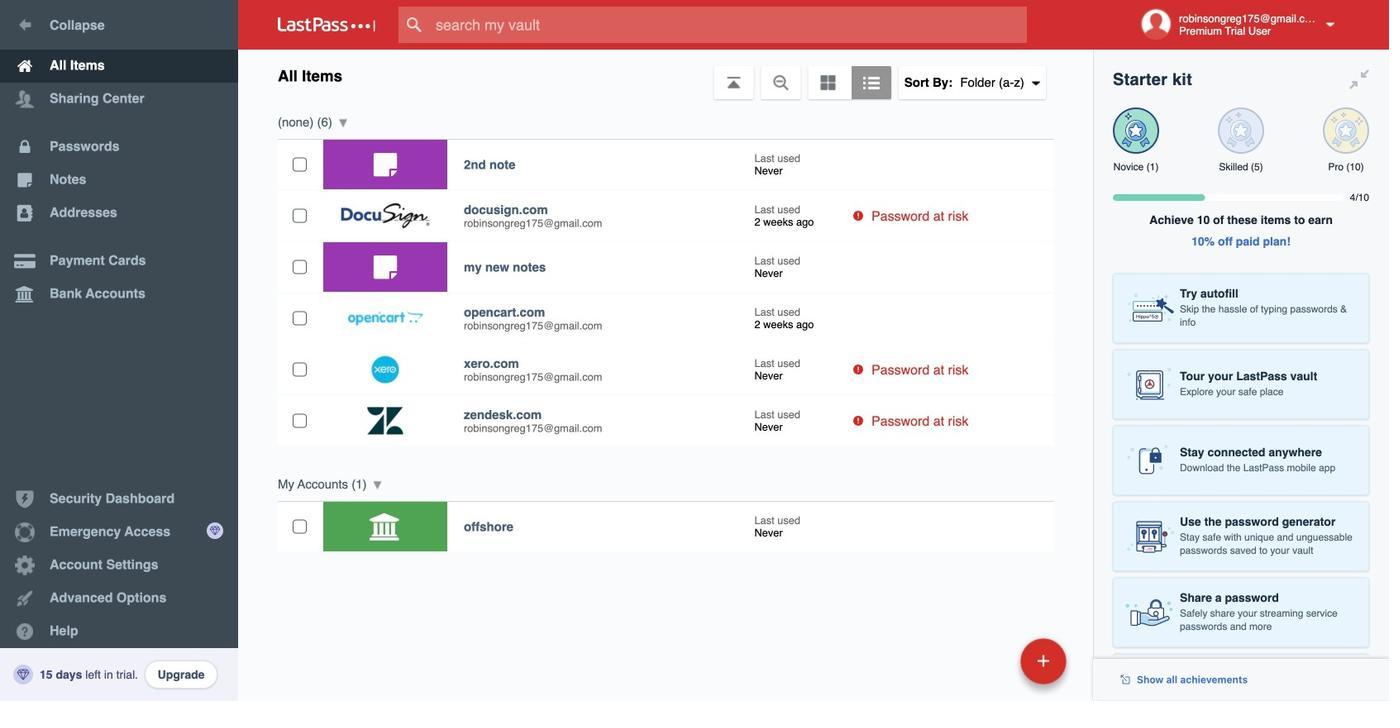 Task type: locate. For each thing, give the bounding box(es) containing it.
new item element
[[907, 638, 1072, 685]]

new item navigation
[[907, 633, 1077, 701]]

vault options navigation
[[238, 50, 1093, 99]]



Task type: vqa. For each thing, say whether or not it's contained in the screenshot.
search my vault 'TEXT BOX'
yes



Task type: describe. For each thing, give the bounding box(es) containing it.
lastpass image
[[278, 17, 375, 32]]

search my vault text field
[[399, 7, 1059, 43]]

Search search field
[[399, 7, 1059, 43]]

main navigation navigation
[[0, 0, 238, 701]]



